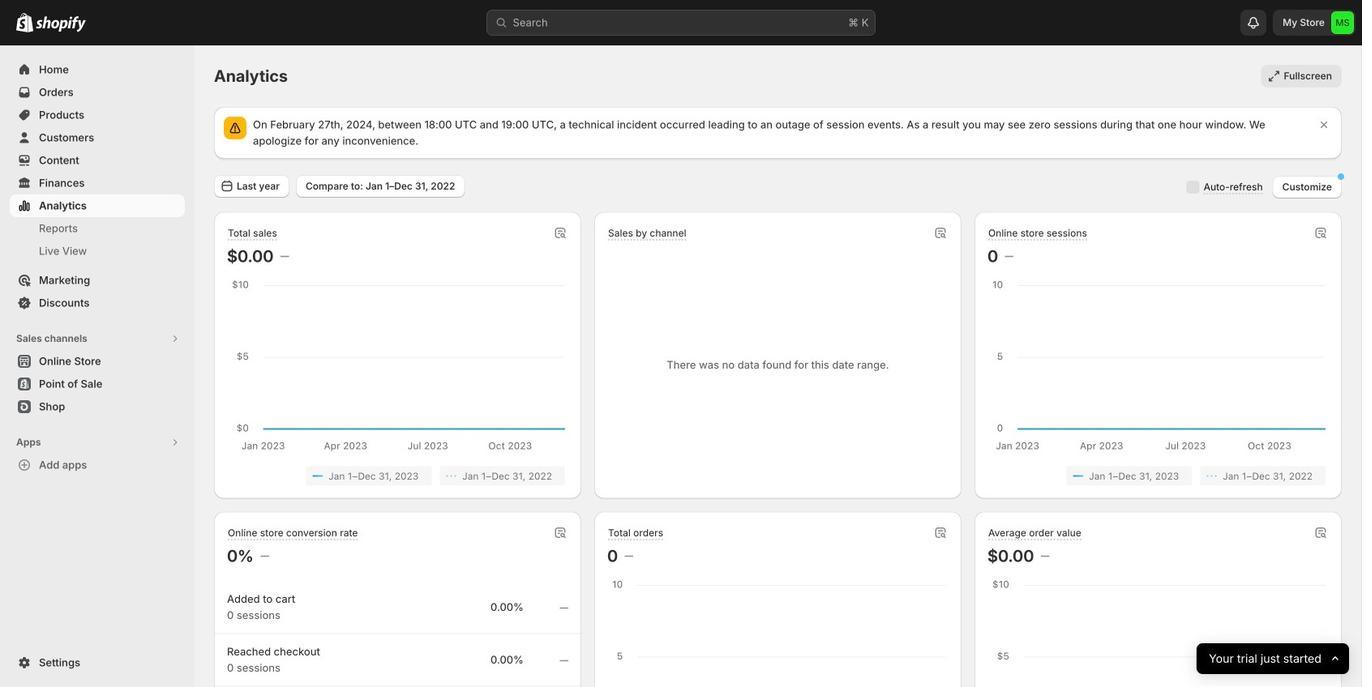 Task type: vqa. For each thing, say whether or not it's contained in the screenshot.
the right list
yes



Task type: locate. For each thing, give the bounding box(es) containing it.
shopify image
[[16, 13, 33, 32], [36, 16, 86, 32]]

2 list from the left
[[991, 467, 1326, 486]]

1 horizontal spatial list
[[991, 467, 1326, 486]]

list
[[230, 467, 565, 486], [991, 467, 1326, 486]]

my store image
[[1332, 11, 1355, 34]]

1 horizontal spatial shopify image
[[36, 16, 86, 32]]

0 horizontal spatial shopify image
[[16, 13, 33, 32]]

0 horizontal spatial list
[[230, 467, 565, 486]]

1 list from the left
[[230, 467, 565, 486]]



